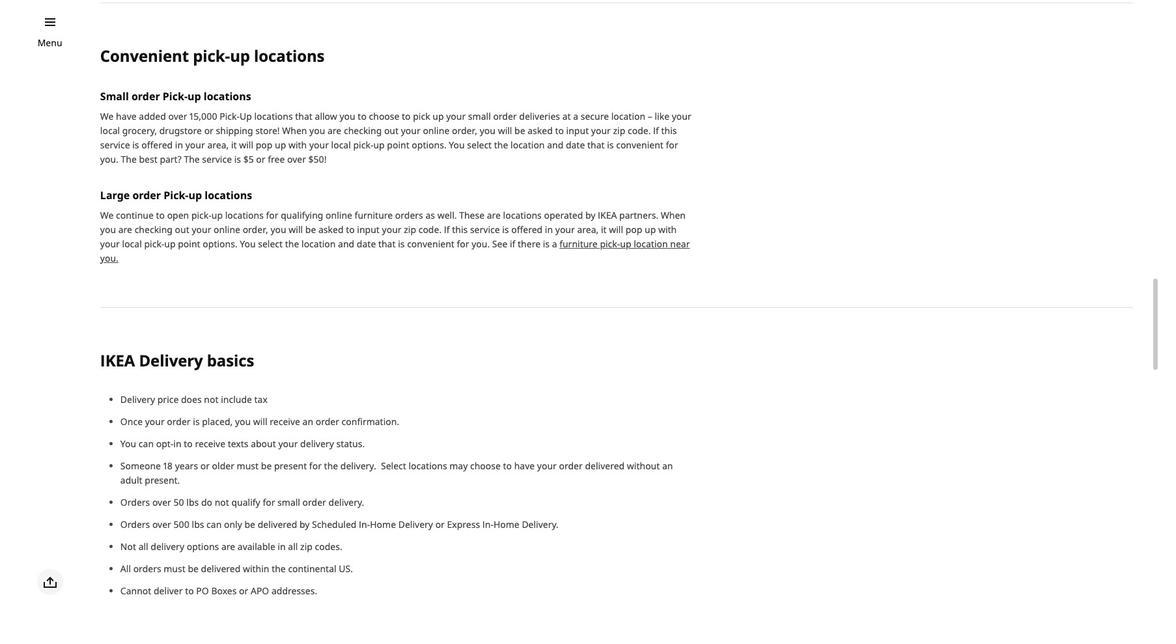 Task type: vqa. For each thing, say whether or not it's contained in the screenshot.
bottom child
no



Task type: describe. For each thing, give the bounding box(es) containing it.
0 vertical spatial receive
[[270, 416, 300, 428]]

area, inside we continue to open pick-up locations for qualifying online furniture orders as well. these are locations operated by ikea partners. when you are checking out your online order, you will be asked to input your zip code. if this service is offered in your area, it will pop up with your local pick-up point options. you select the location and date that is convenient for you. see if there is a
[[577, 223, 599, 235]]

in inside small order pick-up locations we have added over 15,000 pick-up locations that allow you to choose to pick up your small order deliveries at a secure location – like your local grocery, drugstore or shipping store! when you are checking out your online order, you will be asked to input your zip code. if this service is offered in your area, it will pop up with your local pick-up point options. you select the location and date that is convenient for you. the best part? the service is $5 or free over $50!
[[175, 138, 183, 151]]

there
[[518, 237, 540, 250]]

small
[[100, 89, 129, 103]]

delivery.
[[522, 519, 559, 531]]

all
[[120, 563, 131, 575]]

1 vertical spatial delivery
[[120, 394, 155, 406]]

drugstore
[[159, 124, 202, 137]]

deliveries
[[519, 110, 560, 122]]

status.
[[336, 438, 365, 450]]

convenient
[[100, 45, 189, 66]]

texts
[[228, 438, 248, 450]]

be inside we continue to open pick-up locations for qualifying online furniture orders as well. these are locations operated by ikea partners. when you are checking out your online order, you will be asked to input your zip code. if this service is offered in your area, it will pop up with your local pick-up point options. you select the location and date that is convenient for you. see if there is a
[[305, 223, 316, 235]]

1 vertical spatial pick-
[[220, 110, 240, 122]]

0 vertical spatial service
[[100, 138, 130, 151]]

options. inside small order pick-up locations we have added over 15,000 pick-up locations that allow you to choose to pick up your small order deliveries at a secure location – like your local grocery, drugstore or shipping store! when you are checking out your online order, you will be asked to input your zip code. if this service is offered in your area, it will pop up with your local pick-up point options. you select the location and date that is convenient for you. the best part? the service is $5 or free over $50!
[[412, 138, 446, 151]]

are inside small order pick-up locations we have added over 15,000 pick-up locations that allow you to choose to pick up your small order deliveries at a secure location – like your local grocery, drugstore or shipping store! when you are checking out your online order, you will be asked to input your zip code. if this service is offered in your area, it will pop up with your local pick-up point options. you select the location and date that is convenient for you. the best part? the service is $5 or free over $50!
[[328, 124, 341, 137]]

2 vertical spatial zip
[[300, 541, 312, 553]]

partners.
[[619, 209, 658, 221]]

0 vertical spatial that
[[295, 110, 312, 122]]

placed,
[[202, 416, 233, 428]]

best
[[139, 153, 157, 165]]

qualifying
[[281, 209, 323, 221]]

asked inside we continue to open pick-up locations for qualifying online furniture orders as well. these are locations operated by ikea partners. when you are checking out your online order, you will be asked to input your zip code. if this service is offered in your area, it will pop up with your local pick-up point options. you select the location and date that is convenient for you. see if there is a
[[318, 223, 344, 235]]

input inside small order pick-up locations we have added over 15,000 pick-up locations that allow you to choose to pick up your small order deliveries at a secure location – like your local grocery, drugstore or shipping store! when you are checking out your online order, you will be asked to input your zip code. if this service is offered in your area, it will pop up with your local pick-up point options. you select the location and date that is convenient for you. the best part? the service is $5 or free over $50!
[[566, 124, 589, 137]]

may
[[449, 460, 468, 472]]

0 horizontal spatial small
[[277, 496, 300, 509]]

apo
[[251, 585, 269, 597]]

1 vertical spatial delivery
[[151, 541, 184, 553]]

location left the –
[[611, 110, 645, 122]]

codes.
[[315, 541, 342, 553]]

1 the from the left
[[121, 153, 137, 165]]

orders for orders over 50 lbs do not qualify for small order delivery.
[[120, 496, 150, 509]]

an inside someone 18 years or older must be present for the delivery.  select locations may choose to have your order delivered without an adult present.
[[662, 460, 673, 472]]

your down drugstore
[[185, 138, 205, 151]]

to down 'at'
[[555, 124, 564, 137]]

someone 18 years or older must be present for the delivery.  select locations may choose to have your order delivered without an adult present.
[[120, 460, 673, 487]]

up
[[240, 110, 252, 122]]

confirmation.
[[342, 416, 399, 428]]

cannot
[[120, 585, 151, 597]]

select inside small order pick-up locations we have added over 15,000 pick-up locations that allow you to choose to pick up your small order deliveries at a secure location – like your local grocery, drugstore or shipping store! when you are checking out your online order, you will be asked to input your zip code. if this service is offered in your area, it will pop up with your local pick-up point options. you select the location and date that is convenient for you. the best part? the service is $5 or free over $50!
[[467, 138, 492, 151]]

when inside we continue to open pick-up locations for qualifying online furniture orders as well. these are locations operated by ikea partners. when you are checking out your online order, you will be asked to input your zip code. if this service is offered in your area, it will pop up with your local pick-up point options. you select the location and date that is convenient for you. see if there is a
[[661, 209, 686, 221]]

2 vertical spatial you
[[120, 438, 136, 450]]

orders over 500 lbs can only be delivered by scheduled in-home delivery or express in-home delivery.
[[120, 519, 559, 531]]

be right only
[[244, 519, 255, 531]]

with inside we continue to open pick-up locations for qualifying online furniture orders as well. these are locations operated by ikea partners. when you are checking out your online order, you will be asked to input your zip code. if this service is offered in your area, it will pop up with your local pick-up point options. you select the location and date that is convenient for you. see if there is a
[[658, 223, 677, 235]]

are down continue
[[118, 223, 132, 235]]

convenient inside we continue to open pick-up locations for qualifying online furniture orders as well. these are locations operated by ikea partners. when you are checking out your online order, you will be asked to input your zip code. if this service is offered in your area, it will pop up with your local pick-up point options. you select the location and date that is convenient for you. see if there is a
[[407, 237, 454, 250]]

opt-
[[156, 438, 173, 450]]

online inside small order pick-up locations we have added over 15,000 pick-up locations that allow you to choose to pick up your small order deliveries at a secure location – like your local grocery, drugstore or shipping store! when you are checking out your online order, you will be asked to input your zip code. if this service is offered in your area, it will pop up with your local pick-up point options. you select the location and date that is convenient for you. the best part? the service is $5 or free over $50!
[[423, 124, 449, 137]]

we inside we continue to open pick-up locations for qualifying online furniture orders as well. these are locations operated by ikea partners. when you are checking out your online order, you will be asked to input your zip code. if this service is offered in your area, it will pop up with your local pick-up point options. you select the location and date that is convenient for you. see if there is a
[[100, 209, 114, 221]]

with inside small order pick-up locations we have added over 15,000 pick-up locations that allow you to choose to pick up your small order deliveries at a secure location – like your local grocery, drugstore or shipping store! when you are checking out your online order, you will be asked to input your zip code. if this service is offered in your area, it will pop up with your local pick-up point options. you select the location and date that is convenient for you. the best part? the service is $5 or free over $50!
[[288, 138, 307, 151]]

present
[[274, 460, 307, 472]]

store!
[[255, 124, 280, 137]]

open
[[167, 209, 189, 221]]

0 vertical spatial not
[[204, 394, 218, 406]]

choose inside small order pick-up locations we have added over 15,000 pick-up locations that allow you to choose to pick up your small order deliveries at a secure location – like your local grocery, drugstore or shipping store! when you are checking out your online order, you will be asked to input your zip code. if this service is offered in your area, it will pop up with your local pick-up point options. you select the location and date that is convenient for you. the best part? the service is $5 or free over $50!
[[369, 110, 399, 122]]

in inside we continue to open pick-up locations for qualifying online furniture orders as well. these are locations operated by ikea partners. when you are checking out your online order, you will be asked to input your zip code. if this service is offered in your area, it will pop up with your local pick-up point options. you select the location and date that is convenient for you. see if there is a
[[545, 223, 553, 235]]

2 vertical spatial delivered
[[201, 563, 240, 575]]

do
[[201, 496, 212, 509]]

2 home from the left
[[494, 519, 519, 531]]

your inside someone 18 years or older must be present for the delivery.  select locations may choose to have your order delivered without an adult present.
[[537, 460, 557, 472]]

or left apo
[[239, 585, 248, 597]]

your right like
[[672, 110, 691, 122]]

these
[[459, 209, 485, 221]]

1 vertical spatial can
[[206, 519, 222, 531]]

your down the secure on the top right of page
[[591, 124, 611, 137]]

delivery. for the
[[340, 460, 376, 472]]

cannot deliver to po boxes or apo addresses.
[[120, 585, 317, 597]]

over left the '50'
[[152, 496, 171, 509]]

your right the once
[[145, 416, 165, 428]]

if
[[510, 237, 515, 250]]

500
[[174, 519, 189, 531]]

to left pick
[[402, 110, 411, 122]]

by inside we continue to open pick-up locations for qualifying online furniture orders as well. these are locations operated by ikea partners. when you are checking out your online order, you will be asked to input your zip code. if this service is offered in your area, it will pop up with your local pick-up point options. you select the location and date that is convenient for you. see if there is a
[[585, 209, 595, 221]]

delivery price does not include tax
[[120, 394, 268, 406]]

you. inside small order pick-up locations we have added over 15,000 pick-up locations that allow you to choose to pick up your small order deliveries at a secure location – like your local grocery, drugstore or shipping store! when you are checking out your online order, you will be asked to input your zip code. if this service is offered in your area, it will pop up with your local pick-up point options. you select the location and date that is convenient for you. the best part? the service is $5 or free over $50!
[[100, 153, 118, 165]]

your down pick
[[401, 124, 420, 137]]

over right free
[[287, 153, 306, 165]]

over left 500
[[152, 519, 171, 531]]

shipping
[[216, 124, 253, 137]]

code. inside small order pick-up locations we have added over 15,000 pick-up locations that allow you to choose to pick up your small order deliveries at a secure location – like your local grocery, drugstore or shipping store! when you are checking out your online order, you will be asked to input your zip code. if this service is offered in your area, it will pop up with your local pick-up point options. you select the location and date that is convenient for you. the best part? the service is $5 or free over $50!
[[628, 124, 651, 137]]

once your order is placed, you will receive an order confirmation.
[[120, 416, 399, 428]]

options. inside we continue to open pick-up locations for qualifying online furniture orders as well. these are locations operated by ikea partners. when you are checking out your online order, you will be asked to input your zip code. if this service is offered in your area, it will pop up with your local pick-up point options. you select the location and date that is convenient for you. see if there is a
[[203, 237, 237, 250]]

input inside we continue to open pick-up locations for qualifying online furniture orders as well. these are locations operated by ikea partners. when you are checking out your online order, you will be asked to input your zip code. if this service is offered in your area, it will pop up with your local pick-up point options. you select the location and date that is convenient for you. see if there is a
[[357, 223, 380, 235]]

free
[[268, 153, 285, 165]]

your down large order pick-up locations
[[192, 223, 211, 235]]

over up drugstore
[[168, 110, 187, 122]]

deliver
[[154, 585, 183, 597]]

zip inside we continue to open pick-up locations for qualifying online furniture orders as well. these are locations operated by ikea partners. when you are checking out your online order, you will be asked to input your zip code. if this service is offered in your area, it will pop up with your local pick-up point options. you select the location and date that is convenient for you. see if there is a
[[404, 223, 416, 235]]

not
[[120, 541, 136, 553]]

1 vertical spatial service
[[202, 153, 232, 165]]

po
[[196, 585, 209, 597]]

2 vertical spatial online
[[214, 223, 240, 235]]

and inside we continue to open pick-up locations for qualifying online furniture orders as well. these are locations operated by ikea partners. when you are checking out your online order, you will be asked to input your zip code. if this service is offered in your area, it will pop up with your local pick-up point options. you select the location and date that is convenient for you. see if there is a
[[338, 237, 354, 250]]

are right these
[[487, 209, 501, 221]]

at
[[562, 110, 571, 122]]

furniture pick-up location near you.
[[100, 237, 690, 264]]

if inside small order pick-up locations we have added over 15,000 pick-up locations that allow you to choose to pick up your small order deliveries at a secure location – like your local grocery, drugstore or shipping store! when you are checking out your online order, you will be asked to input your zip code. if this service is offered in your area, it will pop up with your local pick-up point options. you select the location and date that is convenient for you. the best part? the service is $5 or free over $50!
[[653, 124, 659, 137]]

boxes
[[211, 585, 237, 597]]

menu
[[38, 36, 62, 49]]

to up the years
[[184, 438, 193, 450]]

options
[[187, 541, 219, 553]]

2 horizontal spatial local
[[331, 138, 351, 151]]

near
[[670, 237, 690, 250]]

you. inside we continue to open pick-up locations for qualifying online furniture orders as well. these are locations operated by ikea partners. when you are checking out your online order, you will be asked to input your zip code. if this service is offered in your area, it will pop up with your local pick-up point options. you select the location and date that is convenient for you. see if there is a
[[472, 237, 490, 250]]

0 vertical spatial local
[[100, 124, 120, 137]]

2 horizontal spatial that
[[587, 138, 605, 151]]

part?
[[160, 153, 182, 165]]

available
[[238, 541, 275, 553]]

0 horizontal spatial receive
[[195, 438, 225, 450]]

have inside small order pick-up locations we have added over 15,000 pick-up locations that allow you to choose to pick up your small order deliveries at a secure location – like your local grocery, drugstore or shipping store! when you are checking out your online order, you will be asked to input your zip code. if this service is offered in your area, it will pop up with your local pick-up point options. you select the location and date that is convenient for you. the best part? the service is $5 or free over $50!
[[116, 110, 137, 122]]

0 horizontal spatial orders
[[133, 563, 161, 575]]

0 horizontal spatial an
[[302, 416, 313, 428]]

added
[[139, 110, 166, 122]]

date inside we continue to open pick-up locations for qualifying online furniture orders as well. these are locations operated by ikea partners. when you are checking out your online order, you will be asked to input your zip code. if this service is offered in your area, it will pop up with your local pick-up point options. you select the location and date that is convenient for you. see if there is a
[[357, 237, 376, 250]]

to inside someone 18 years or older must be present for the delivery.  select locations may choose to have your order delivered without an adult present.
[[503, 460, 512, 472]]

2 all from the left
[[288, 541, 298, 553]]

small order pick-up locations we have added over 15,000 pick-up locations that allow you to choose to pick up your small order deliveries at a secure location – like your local grocery, drugstore or shipping store! when you are checking out your online order, you will be asked to input your zip code. if this service is offered in your area, it will pop up with your local pick-up point options. you select the location and date that is convenient for you. the best part? the service is $5 or free over $50!
[[100, 89, 691, 165]]

location down deliveries
[[511, 138, 545, 151]]

we continue to open pick-up locations for qualifying online furniture orders as well. these are locations operated by ikea partners. when you are checking out your online order, you will be asked to input your zip code. if this service is offered in your area, it will pop up with your local pick-up point options. you select the location and date that is convenient for you. see if there is a
[[100, 209, 686, 250]]

not all delivery options are available in all zip codes.
[[120, 541, 342, 553]]

1 vertical spatial not
[[215, 496, 229, 509]]

0 horizontal spatial can
[[139, 438, 154, 450]]

delivered inside someone 18 years or older must be present for the delivery.  select locations may choose to have your order delivered without an adult present.
[[585, 460, 625, 472]]

out inside small order pick-up locations we have added over 15,000 pick-up locations that allow you to choose to pick up your small order deliveries at a secure location – like your local grocery, drugstore or shipping store! when you are checking out your online order, you will be asked to input your zip code. if this service is offered in your area, it will pop up with your local pick-up point options. you select the location and date that is convenient for you. the best part? the service is $5 or free over $50!
[[384, 124, 399, 137]]

once
[[120, 416, 143, 428]]

0 vertical spatial delivery
[[139, 349, 203, 371]]

without
[[627, 460, 660, 472]]

to right allow
[[358, 110, 367, 122]]

grocery,
[[122, 124, 157, 137]]

express
[[447, 519, 480, 531]]

pick
[[413, 110, 430, 122]]

0 horizontal spatial by
[[300, 519, 310, 531]]

locations inside someone 18 years or older must be present for the delivery.  select locations may choose to have your order delivered without an adult present.
[[409, 460, 447, 472]]

ikea delivery basics
[[100, 349, 254, 371]]

us.
[[339, 563, 353, 575]]

include
[[221, 394, 252, 406]]

your up the present
[[278, 438, 298, 450]]

local inside we continue to open pick-up locations for qualifying online furniture orders as well. these are locations operated by ikea partners. when you are checking out your online order, you will be asked to input your zip code. if this service is offered in your area, it will pop up with your local pick-up point options. you select the location and date that is convenient for you. see if there is a
[[122, 237, 142, 250]]

or right $5
[[256, 153, 265, 165]]

area, inside small order pick-up locations we have added over 15,000 pick-up locations that allow you to choose to pick up your small order deliveries at a secure location – like your local grocery, drugstore or shipping store! when you are checking out your online order, you will be asked to input your zip code. if this service is offered in your area, it will pop up with your local pick-up point options. you select the location and date that is convenient for you. the best part? the service is $5 or free over $50!
[[207, 138, 229, 151]]

price
[[157, 394, 179, 406]]

operated
[[544, 209, 583, 221]]

orders inside we continue to open pick-up locations for qualifying online furniture orders as well. these are locations operated by ikea partners. when you are checking out your online order, you will be asked to input your zip code. if this service is offered in your area, it will pop up with your local pick-up point options. you select the location and date that is convenient for you. see if there is a
[[395, 209, 423, 221]]

choose inside someone 18 years or older must be present for the delivery.  select locations may choose to have your order delivered without an adult present.
[[470, 460, 501, 472]]

adult
[[120, 474, 142, 487]]

qualify
[[231, 496, 260, 509]]

only
[[224, 519, 242, 531]]

continue
[[116, 209, 154, 221]]

0 horizontal spatial must
[[164, 563, 185, 575]]

furniture pick-up location near you. link
[[100, 237, 690, 264]]

large
[[100, 188, 130, 202]]

furniture inside we continue to open pick-up locations for qualifying online furniture orders as well. these are locations operated by ikea partners. when you are checking out your online order, you will be asked to input your zip code. if this service is offered in your area, it will pop up with your local pick-up point options. you select the location and date that is convenient for you. see if there is a
[[355, 209, 393, 221]]

scheduled
[[312, 519, 356, 531]]

18
[[163, 460, 173, 472]]

for left qualifying
[[266, 209, 278, 221]]

about
[[251, 438, 276, 450]]

pick- for large order pick-up locations
[[164, 188, 188, 202]]

well.
[[437, 209, 457, 221]]

in up the years
[[173, 438, 181, 450]]



Task type: locate. For each thing, give the bounding box(es) containing it.
point inside small order pick-up locations we have added over 15,000 pick-up locations that allow you to choose to pick up your small order deliveries at a secure location – like your local grocery, drugstore or shipping store! when you are checking out your online order, you will be asked to input your zip code. if this service is offered in your area, it will pop up with your local pick-up point options. you select the location and date that is convenient for you. the best part? the service is $5 or free over $50!
[[387, 138, 409, 151]]

delivered
[[585, 460, 625, 472], [258, 519, 297, 531], [201, 563, 240, 575]]

this inside we continue to open pick-up locations for qualifying online furniture orders as well. these are locations operated by ikea partners. when you are checking out your online order, you will be asked to input your zip code. if this service is offered in your area, it will pop up with your local pick-up point options. you select the location and date that is convenient for you. see if there is a
[[452, 223, 468, 235]]

$50!
[[308, 153, 327, 165]]

delivery. up orders over 500 lbs can only be delivered by scheduled in-home delivery or express in-home delivery.
[[329, 496, 364, 509]]

and
[[547, 138, 563, 151], [338, 237, 354, 250]]

1 horizontal spatial orders
[[395, 209, 423, 221]]

delivery left express
[[398, 519, 433, 531]]

older
[[212, 460, 234, 472]]

for down like
[[666, 138, 678, 151]]

must
[[237, 460, 259, 472], [164, 563, 185, 575]]

0 horizontal spatial if
[[444, 223, 450, 235]]

by right operated
[[585, 209, 595, 221]]

ikea up the once
[[100, 349, 135, 371]]

is
[[132, 138, 139, 151], [607, 138, 614, 151], [234, 153, 241, 165], [502, 223, 509, 235], [398, 237, 405, 250], [543, 237, 550, 250], [193, 416, 200, 428]]

0 horizontal spatial that
[[295, 110, 312, 122]]

code.
[[628, 124, 651, 137], [418, 223, 442, 235]]

2 we from the top
[[100, 209, 114, 221]]

it inside small order pick-up locations we have added over 15,000 pick-up locations that allow you to choose to pick up your small order deliveries at a secure location – like your local grocery, drugstore or shipping store! when you are checking out your online order, you will be asked to input your zip code. if this service is offered in your area, it will pop up with your local pick-up point options. you select the location and date that is convenient for you. the best part? the service is $5 or free over $50!
[[231, 138, 237, 151]]

0 horizontal spatial with
[[288, 138, 307, 151]]

delivery up price
[[139, 349, 203, 371]]

orders down adult
[[120, 496, 150, 509]]

a
[[573, 110, 578, 122], [552, 237, 557, 250]]

code. inside we continue to open pick-up locations for qualifying online furniture orders as well. these are locations operated by ikea partners. when you are checking out your online order, you will be asked to input your zip code. if this service is offered in your area, it will pop up with your local pick-up point options. you select the location and date that is convenient for you. see if there is a
[[418, 223, 442, 235]]

online
[[423, 124, 449, 137], [326, 209, 352, 221], [214, 223, 240, 235]]

your up furniture pick-up location near you. "link"
[[382, 223, 401, 235]]

convenient pick-up locations
[[100, 45, 325, 66]]

as
[[425, 209, 435, 221]]

0 horizontal spatial home
[[370, 519, 396, 531]]

the right part?
[[184, 153, 200, 165]]

0 vertical spatial delivered
[[585, 460, 625, 472]]

or
[[204, 124, 214, 137], [256, 153, 265, 165], [200, 460, 210, 472], [435, 519, 445, 531], [239, 585, 248, 597]]

you
[[449, 138, 465, 151], [240, 237, 256, 250], [120, 438, 136, 450]]

0 vertical spatial delivery.
[[340, 460, 376, 472]]

we down 'small'
[[100, 110, 114, 122]]

1 horizontal spatial must
[[237, 460, 259, 472]]

1 vertical spatial pop
[[626, 223, 642, 235]]

code. down as
[[418, 223, 442, 235]]

pop down store!
[[256, 138, 272, 151]]

allow
[[315, 110, 337, 122]]

be inside small order pick-up locations we have added over 15,000 pick-up locations that allow you to choose to pick up your small order deliveries at a secure location – like your local grocery, drugstore or shipping store! when you are checking out your online order, you will be asked to input your zip code. if this service is offered in your area, it will pop up with your local pick-up point options. you select the location and date that is convenient for you. the best part? the service is $5 or free over $50!
[[514, 124, 525, 137]]

furniture inside furniture pick-up location near you.
[[559, 237, 598, 250]]

out inside we continue to open pick-up locations for qualifying online furniture orders as well. these are locations operated by ikea partners. when you are checking out your online order, you will be asked to input your zip code. if this service is offered in your area, it will pop up with your local pick-up point options. you select the location and date that is convenient for you. see if there is a
[[175, 223, 189, 235]]

in-
[[359, 519, 370, 531], [482, 519, 494, 531]]

1 vertical spatial input
[[357, 223, 380, 235]]

lbs right 500
[[192, 519, 204, 531]]

1 horizontal spatial out
[[384, 124, 399, 137]]

1 horizontal spatial a
[[573, 110, 578, 122]]

1 horizontal spatial code.
[[628, 124, 651, 137]]

15,000
[[190, 110, 217, 122]]

in down operated
[[545, 223, 553, 235]]

have up grocery,
[[116, 110, 137, 122]]

an right without
[[662, 460, 673, 472]]

input down 'at'
[[566, 124, 589, 137]]

1 horizontal spatial the
[[184, 153, 200, 165]]

lbs
[[186, 496, 199, 509], [192, 519, 204, 531]]

within
[[243, 563, 269, 575]]

1 horizontal spatial point
[[387, 138, 409, 151]]

the inside we continue to open pick-up locations for qualifying online furniture orders as well. these are locations operated by ikea partners. when you are checking out your online order, you will be asked to input your zip code. if this service is offered in your area, it will pop up with your local pick-up point options. you select the location and date that is convenient for you. see if there is a
[[285, 237, 299, 250]]

are
[[328, 124, 341, 137], [487, 209, 501, 221], [118, 223, 132, 235], [221, 541, 235, 553]]

1 vertical spatial out
[[175, 223, 189, 235]]

0 horizontal spatial furniture
[[355, 209, 393, 221]]

0 vertical spatial out
[[384, 124, 399, 137]]

home
[[370, 519, 396, 531], [494, 519, 519, 531]]

pop inside we continue to open pick-up locations for qualifying online furniture orders as well. these are locations operated by ikea partners. when you are checking out your online order, you will be asked to input your zip code. if this service is offered in your area, it will pop up with your local pick-up point options. you select the location and date that is convenient for you. see if there is a
[[626, 223, 642, 235]]

–
[[648, 110, 652, 122]]

pick- up the added
[[163, 89, 188, 103]]

if inside we continue to open pick-up locations for qualifying online furniture orders as well. these are locations operated by ikea partners. when you are checking out your online order, you will be asked to input your zip code. if this service is offered in your area, it will pop up with your local pick-up point options. you select the location and date that is convenient for you. see if there is a
[[444, 223, 450, 235]]

order,
[[452, 124, 477, 137], [243, 223, 268, 235]]

1 vertical spatial delivered
[[258, 519, 297, 531]]

for inside small order pick-up locations we have added over 15,000 pick-up locations that allow you to choose to pick up your small order deliveries at a secure location – like your local grocery, drugstore or shipping store! when you are checking out your online order, you will be asked to input your zip code. if this service is offered in your area, it will pop up with your local pick-up point options. you select the location and date that is convenient for you. the best part? the service is $5 or free over $50!
[[666, 138, 678, 151]]

delivery. inside someone 18 years or older must be present for the delivery.  select locations may choose to have your order delivered without an adult present.
[[340, 460, 376, 472]]

you. down continue
[[100, 252, 118, 264]]

1 horizontal spatial delivered
[[258, 519, 297, 531]]

order, inside we continue to open pick-up locations for qualifying online furniture orders as well. these are locations operated by ikea partners. when you are checking out your online order, you will be asked to input your zip code. if this service is offered in your area, it will pop up with your local pick-up point options. you select the location and date that is convenient for you. see if there is a
[[243, 223, 268, 235]]

1 horizontal spatial when
[[661, 209, 686, 221]]

select
[[467, 138, 492, 151], [258, 237, 283, 250]]

1 all from the left
[[138, 541, 148, 553]]

delivered left without
[[585, 460, 625, 472]]

pick- inside furniture pick-up location near you.
[[600, 237, 620, 250]]

be inside someone 18 years or older must be present for the delivery.  select locations may choose to have your order delivered without an adult present.
[[261, 460, 272, 472]]

code. down the –
[[628, 124, 651, 137]]

your down continue
[[100, 237, 120, 250]]

1 in- from the left
[[359, 519, 370, 531]]

1 horizontal spatial select
[[467, 138, 492, 151]]

convenient down as
[[407, 237, 454, 250]]

to
[[358, 110, 367, 122], [402, 110, 411, 122], [555, 124, 564, 137], [156, 209, 165, 221], [346, 223, 355, 235], [184, 438, 193, 450], [503, 460, 512, 472], [185, 585, 194, 597]]

we
[[100, 110, 114, 122], [100, 209, 114, 221]]

small inside small order pick-up locations we have added over 15,000 pick-up locations that allow you to choose to pick up your small order deliveries at a secure location – like your local grocery, drugstore or shipping store! when you are checking out your online order, you will be asked to input your zip code. if this service is offered in your area, it will pop up with your local pick-up point options. you select the location and date that is convenient for you. the best part? the service is $5 or free over $50!
[[468, 110, 491, 122]]

1 vertical spatial we
[[100, 209, 114, 221]]

or left the older
[[200, 460, 210, 472]]

pick- inside small order pick-up locations we have added over 15,000 pick-up locations that allow you to choose to pick up your small order deliveries at a secure location – like your local grocery, drugstore or shipping store! when you are checking out your online order, you will be asked to input your zip code. if this service is offered in your area, it will pop up with your local pick-up point options. you select the location and date that is convenient for you. the best part? the service is $5 or free over $50!
[[353, 138, 373, 151]]

have up delivery.
[[514, 460, 535, 472]]

online down pick
[[423, 124, 449, 137]]

0 horizontal spatial the
[[121, 153, 137, 165]]

0 vertical spatial lbs
[[186, 496, 199, 509]]

location inside furniture pick-up location near you.
[[634, 237, 668, 250]]

2 horizontal spatial zip
[[613, 124, 625, 137]]

1 vertical spatial convenient
[[407, 237, 454, 250]]

2 in- from the left
[[482, 519, 494, 531]]

offered inside small order pick-up locations we have added over 15,000 pick-up locations that allow you to choose to pick up your small order deliveries at a secure location – like your local grocery, drugstore or shipping store! when you are checking out your online order, you will be asked to input your zip code. if this service is offered in your area, it will pop up with your local pick-up point options. you select the location and date that is convenient for you. the best part? the service is $5 or free over $50!
[[141, 138, 173, 151]]

order inside someone 18 years or older must be present for the delivery.  select locations may choose to have your order delivered without an adult present.
[[559, 460, 583, 472]]

in right available
[[278, 541, 286, 553]]

large order pick-up locations
[[100, 188, 252, 202]]

orders
[[120, 496, 150, 509], [120, 519, 150, 531]]

we inside small order pick-up locations we have added over 15,000 pick-up locations that allow you to choose to pick up your small order deliveries at a secure location – like your local grocery, drugstore or shipping store! when you are checking out your online order, you will be asked to input your zip code. if this service is offered in your area, it will pop up with your local pick-up point options. you select the location and date that is convenient for you. the best part? the service is $5 or free over $50!
[[100, 110, 114, 122]]

the inside someone 18 years or older must be present for the delivery.  select locations may choose to have your order delivered without an adult present.
[[324, 460, 338, 472]]

if
[[653, 124, 659, 137], [444, 223, 450, 235]]

service
[[100, 138, 130, 151], [202, 153, 232, 165], [470, 223, 500, 235]]

a inside small order pick-up locations we have added over 15,000 pick-up locations that allow you to choose to pick up your small order deliveries at a secure location – like your local grocery, drugstore or shipping store! when you are checking out your online order, you will be asked to input your zip code. if this service is offered in your area, it will pop up with your local pick-up point options. you select the location and date that is convenient for you. the best part? the service is $5 or free over $50!
[[573, 110, 578, 122]]

menu button
[[38, 36, 62, 50]]

a inside we continue to open pick-up locations for qualifying online furniture orders as well. these are locations operated by ikea partners. when you are checking out your online order, you will be asked to input your zip code. if this service is offered in your area, it will pop up with your local pick-up point options. you select the location and date that is convenient for you. see if there is a
[[552, 237, 557, 250]]

0 vertical spatial if
[[653, 124, 659, 137]]

1 vertical spatial by
[[300, 519, 310, 531]]

lbs for can
[[192, 519, 204, 531]]

location
[[611, 110, 645, 122], [511, 138, 545, 151], [301, 237, 336, 250], [634, 237, 668, 250]]

1 horizontal spatial in-
[[482, 519, 494, 531]]

1 vertical spatial options.
[[203, 237, 237, 250]]

you. left see
[[472, 237, 490, 250]]

0 horizontal spatial convenient
[[407, 237, 454, 250]]

1 vertical spatial code.
[[418, 223, 442, 235]]

1 we from the top
[[100, 110, 114, 122]]

you can opt-in to receive texts about your delivery status.
[[120, 438, 365, 450]]

tax
[[254, 394, 268, 406]]

zip inside small order pick-up locations we have added over 15,000 pick-up locations that allow you to choose to pick up your small order deliveries at a secure location – like your local grocery, drugstore or shipping store! when you are checking out your online order, you will be asked to input your zip code. if this service is offered in your area, it will pop up with your local pick-up point options. you select the location and date that is convenient for you. the best part? the service is $5 or free over $50!
[[613, 124, 625, 137]]

0 vertical spatial orders
[[395, 209, 423, 221]]

0 vertical spatial by
[[585, 209, 595, 221]]

select inside we continue to open pick-up locations for qualifying online furniture orders as well. these are locations operated by ikea partners. when you are checking out your online order, you will be asked to input your zip code. if this service is offered in your area, it will pop up with your local pick-up point options. you select the location and date that is convenient for you. see if there is a
[[258, 237, 283, 250]]

for
[[666, 138, 678, 151], [266, 209, 278, 221], [457, 237, 469, 250], [309, 460, 322, 472], [263, 496, 275, 509]]

orders for orders over 500 lbs can only be delivered by scheduled in-home delivery or express in-home delivery.
[[120, 519, 150, 531]]

1 horizontal spatial online
[[326, 209, 352, 221]]

that
[[295, 110, 312, 122], [587, 138, 605, 151], [378, 237, 396, 250]]

lbs right the '50'
[[186, 496, 199, 509]]

this
[[661, 124, 677, 137], [452, 223, 468, 235]]

0 vertical spatial checking
[[344, 124, 382, 137]]

be down qualifying
[[305, 223, 316, 235]]

you inside small order pick-up locations we have added over 15,000 pick-up locations that allow you to choose to pick up your small order deliveries at a secure location – like your local grocery, drugstore or shipping store! when you are checking out your online order, you will be asked to input your zip code. if this service is offered in your area, it will pop up with your local pick-up point options. you select the location and date that is convenient for you. the best part? the service is $5 or free over $50!
[[449, 138, 465, 151]]

out
[[384, 124, 399, 137], [175, 223, 189, 235]]

to left "po"
[[185, 585, 194, 597]]

orders up not
[[120, 519, 150, 531]]

0 horizontal spatial online
[[214, 223, 240, 235]]

1 vertical spatial orders
[[120, 519, 150, 531]]

your up $50! at the top left
[[309, 138, 329, 151]]

like
[[655, 110, 669, 122]]

must inside someone 18 years or older must be present for the delivery.  select locations may choose to have your order delivered without an adult present.
[[237, 460, 259, 472]]

0 vertical spatial pop
[[256, 138, 272, 151]]

local down continue
[[122, 237, 142, 250]]

0 horizontal spatial checking
[[135, 223, 173, 235]]

orders over 50 lbs do not qualify for small order delivery.
[[120, 496, 364, 509]]

1 vertical spatial an
[[662, 460, 673, 472]]

offered inside we continue to open pick-up locations for qualifying online furniture orders as well. these are locations operated by ikea partners. when you are checking out your online order, you will be asked to input your zip code. if this service is offered in your area, it will pop up with your local pick-up point options. you select the location and date that is convenient for you. see if there is a
[[511, 223, 543, 235]]

1 horizontal spatial by
[[585, 209, 595, 221]]

lbs for do
[[186, 496, 199, 509]]

be down 'about'
[[261, 460, 272, 472]]

1 vertical spatial have
[[514, 460, 535, 472]]

the left best
[[121, 153, 137, 165]]

present.
[[145, 474, 180, 487]]

0 horizontal spatial all
[[138, 541, 148, 553]]

all right not
[[138, 541, 148, 553]]

1 vertical spatial that
[[587, 138, 605, 151]]

1 vertical spatial and
[[338, 237, 354, 250]]

order
[[132, 89, 160, 103], [493, 110, 517, 122], [132, 188, 161, 202], [167, 416, 191, 428], [316, 416, 339, 428], [559, 460, 583, 472], [303, 496, 326, 509]]

see
[[492, 237, 507, 250]]

1 vertical spatial you.
[[472, 237, 490, 250]]

2 vertical spatial delivery
[[398, 519, 433, 531]]

delivery. down status.
[[340, 460, 376, 472]]

0 horizontal spatial point
[[178, 237, 200, 250]]

be down deliveries
[[514, 124, 525, 137]]

continental
[[288, 563, 336, 575]]

when
[[282, 124, 307, 137], [661, 209, 686, 221]]

furniture
[[355, 209, 393, 221], [559, 237, 598, 250]]

asked down qualifying
[[318, 223, 344, 235]]

the
[[121, 153, 137, 165], [184, 153, 200, 165]]

service down these
[[470, 223, 500, 235]]

1 horizontal spatial options.
[[412, 138, 446, 151]]

0 horizontal spatial and
[[338, 237, 354, 250]]

delivered up the cannot deliver to po boxes or apo addresses.
[[201, 563, 240, 575]]

this down like
[[661, 124, 677, 137]]

choose
[[369, 110, 399, 122], [470, 460, 501, 472]]

it
[[231, 138, 237, 151], [601, 223, 607, 235]]

that inside we continue to open pick-up locations for qualifying online furniture orders as well. these are locations operated by ikea partners. when you are checking out your online order, you will be asked to input your zip code. if this service is offered in your area, it will pop up with your local pick-up point options. you select the location and date that is convenient for you. see if there is a
[[378, 237, 396, 250]]

ikea inside we continue to open pick-up locations for qualifying online furniture orders as well. these are locations operated by ikea partners. when you are checking out your online order, you will be asked to input your zip code. if this service is offered in your area, it will pop up with your local pick-up point options. you select the location and date that is convenient for you. see if there is a
[[598, 209, 617, 221]]

an up the present
[[302, 416, 313, 428]]

pick- up shipping
[[220, 110, 240, 122]]

date inside small order pick-up locations we have added over 15,000 pick-up locations that allow you to choose to pick up your small order deliveries at a secure location – like your local grocery, drugstore or shipping store! when you are checking out your online order, you will be asked to input your zip code. if this service is offered in your area, it will pop up with your local pick-up point options. you select the location and date that is convenient for you. the best part? the service is $5 or free over $50!
[[566, 138, 585, 151]]

0 vertical spatial convenient
[[616, 138, 663, 151]]

1 vertical spatial orders
[[133, 563, 161, 575]]

1 home from the left
[[370, 519, 396, 531]]

when inside small order pick-up locations we have added over 15,000 pick-up locations that allow you to choose to pick up your small order deliveries at a secure location – like your local grocery, drugstore or shipping store! when you are checking out your online order, you will be asked to input your zip code. if this service is offered in your area, it will pop up with your local pick-up point options. you select the location and date that is convenient for you. the best part? the service is $5 or free over $50!
[[282, 124, 307, 137]]

delivery left status.
[[300, 438, 334, 450]]

online right qualifying
[[326, 209, 352, 221]]

1 horizontal spatial delivery
[[300, 438, 334, 450]]

1 horizontal spatial you
[[240, 237, 256, 250]]

2 orders from the top
[[120, 519, 150, 531]]

0 vertical spatial date
[[566, 138, 585, 151]]

an
[[302, 416, 313, 428], [662, 460, 673, 472]]

in
[[175, 138, 183, 151], [545, 223, 553, 235], [173, 438, 181, 450], [278, 541, 286, 553]]

choose right may at the left of page
[[470, 460, 501, 472]]

0 vertical spatial options.
[[412, 138, 446, 151]]

all up continental
[[288, 541, 298, 553]]

have inside someone 18 years or older must be present for the delivery.  select locations may choose to have your order delivered without an adult present.
[[514, 460, 535, 472]]

and inside small order pick-up locations we have added over 15,000 pick-up locations that allow you to choose to pick up your small order deliveries at a secure location – like your local grocery, drugstore or shipping store! when you are checking out your online order, you will be asked to input your zip code. if this service is offered in your area, it will pop up with your local pick-up point options. you select the location and date that is convenient for you. the best part? the service is $5 or free over $50!
[[547, 138, 563, 151]]

0 horizontal spatial delivered
[[201, 563, 240, 575]]

1 orders from the top
[[120, 496, 150, 509]]

pick- for small order pick-up locations we have added over 15,000 pick-up locations that allow you to choose to pick up your small order deliveries at a secure location – like your local grocery, drugstore or shipping store! when you are checking out your online order, you will be asked to input your zip code. if this service is offered in your area, it will pop up with your local pick-up point options. you select the location and date that is convenient for you. the best part? the service is $5 or free over $50!
[[163, 89, 188, 103]]

1 vertical spatial checking
[[135, 223, 173, 235]]

checking inside small order pick-up locations we have added over 15,000 pick-up locations that allow you to choose to pick up your small order deliveries at a secure location – like your local grocery, drugstore or shipping store! when you are checking out your online order, you will be asked to input your zip code. if this service is offered in your area, it will pop up with your local pick-up point options. you select the location and date that is convenient for you. the best part? the service is $5 or free over $50!
[[344, 124, 382, 137]]

in- right scheduled
[[359, 519, 370, 531]]

50
[[174, 496, 184, 509]]

a right 'at'
[[573, 110, 578, 122]]

for right qualify
[[263, 496, 275, 509]]

0 horizontal spatial code.
[[418, 223, 442, 235]]

2 the from the left
[[184, 153, 200, 165]]

0 horizontal spatial delivery
[[151, 541, 184, 553]]

offered up there
[[511, 223, 543, 235]]

asked inside small order pick-up locations we have added over 15,000 pick-up locations that allow you to choose to pick up your small order deliveries at a secure location – like your local grocery, drugstore or shipping store! when you are checking out your online order, you will be asked to input your zip code. if this service is offered in your area, it will pop up with your local pick-up point options. you select the location and date that is convenient for you. the best part? the service is $5 or free over $50!
[[528, 124, 553, 137]]

2 vertical spatial that
[[378, 237, 396, 250]]

date
[[566, 138, 585, 151], [357, 237, 376, 250]]

you inside we continue to open pick-up locations for qualifying online furniture orders as well. these are locations operated by ikea partners. when you are checking out your online order, you will be asked to input your zip code. if this service is offered in your area, it will pop up with your local pick-up point options. you select the location and date that is convenient for you. see if there is a
[[240, 237, 256, 250]]

input up furniture pick-up location near you. "link"
[[357, 223, 380, 235]]

to right may at the left of page
[[503, 460, 512, 472]]

can left opt- in the left bottom of the page
[[139, 438, 154, 450]]

0 vertical spatial asked
[[528, 124, 553, 137]]

delivery. for order
[[329, 496, 364, 509]]

location down qualifying
[[301, 237, 336, 250]]

delivery
[[139, 349, 203, 371], [120, 394, 155, 406], [398, 519, 433, 531]]

or left express
[[435, 519, 445, 531]]

addresses.
[[271, 585, 317, 597]]

pick- up open
[[164, 188, 188, 202]]

0 vertical spatial offered
[[141, 138, 173, 151]]

0 horizontal spatial it
[[231, 138, 237, 151]]

orders right the all
[[133, 563, 161, 575]]

someone
[[120, 460, 161, 472]]

pop inside small order pick-up locations we have added over 15,000 pick-up locations that allow you to choose to pick up your small order deliveries at a secure location – like your local grocery, drugstore or shipping store! when you are checking out your online order, you will be asked to input your zip code. if this service is offered in your area, it will pop up with your local pick-up point options. you select the location and date that is convenient for you. the best part? the service is $5 or free over $50!
[[256, 138, 272, 151]]

1 horizontal spatial receive
[[270, 416, 300, 428]]

orders left as
[[395, 209, 423, 221]]

your right pick
[[446, 110, 466, 122]]

delivery
[[300, 438, 334, 450], [151, 541, 184, 553]]

checking inside we continue to open pick-up locations for qualifying online furniture orders as well. these are locations operated by ikea partners. when you are checking out your online order, you will be asked to input your zip code. if this service is offered in your area, it will pop up with your local pick-up point options. you select the location and date that is convenient for you. see if there is a
[[135, 223, 173, 235]]

online down large order pick-up locations
[[214, 223, 240, 235]]

convenient inside small order pick-up locations we have added over 15,000 pick-up locations that allow you to choose to pick up your small order deliveries at a secure location – like your local grocery, drugstore or shipping store! when you are checking out your online order, you will be asked to input your zip code. if this service is offered in your area, it will pop up with your local pick-up point options. you select the location and date that is convenient for you. the best part? the service is $5 or free over $50!
[[616, 138, 663, 151]]

pick-
[[193, 45, 230, 66], [353, 138, 373, 151], [191, 209, 212, 221], [144, 237, 164, 250], [600, 237, 620, 250]]

you. inside furniture pick-up location near you.
[[100, 252, 118, 264]]

or down 15,000
[[204, 124, 214, 137]]

1 horizontal spatial with
[[658, 223, 677, 235]]

receive
[[270, 416, 300, 428], [195, 438, 225, 450]]

$5
[[243, 153, 254, 165]]

1 horizontal spatial local
[[122, 237, 142, 250]]

the inside small order pick-up locations we have added over 15,000 pick-up locations that allow you to choose to pick up your small order deliveries at a secure location – like your local grocery, drugstore or shipping store! when you are checking out your online order, you will be asked to input your zip code. if this service is offered in your area, it will pop up with your local pick-up point options. you select the location and date that is convenient for you. the best part? the service is $5 or free over $50!
[[494, 138, 508, 151]]

0 horizontal spatial area,
[[207, 138, 229, 151]]

location inside we continue to open pick-up locations for qualifying online furniture orders as well. these are locations operated by ikea partners. when you are checking out your online order, you will be asked to input your zip code. if this service is offered in your area, it will pop up with your local pick-up point options. you select the location and date that is convenient for you. see if there is a
[[301, 237, 336, 250]]

will
[[498, 124, 512, 137], [239, 138, 253, 151], [289, 223, 303, 235], [609, 223, 623, 235], [253, 416, 267, 428]]

if down like
[[653, 124, 659, 137]]

0 vertical spatial and
[[547, 138, 563, 151]]

2 horizontal spatial service
[[470, 223, 500, 235]]

basics
[[207, 349, 254, 371]]

delivery down 500
[[151, 541, 184, 553]]

1 vertical spatial if
[[444, 223, 450, 235]]

by
[[585, 209, 595, 221], [300, 519, 310, 531]]

1 vertical spatial select
[[258, 237, 283, 250]]

not right do
[[215, 496, 229, 509]]

0 horizontal spatial you
[[120, 438, 136, 450]]

service left $5
[[202, 153, 232, 165]]

1 horizontal spatial it
[[601, 223, 607, 235]]

this inside small order pick-up locations we have added over 15,000 pick-up locations that allow you to choose to pick up your small order deliveries at a secure location – like your local grocery, drugstore or shipping store! when you are checking out your online order, you will be asked to input your zip code. if this service is offered in your area, it will pop up with your local pick-up point options. you select the location and date that is convenient for you. the best part? the service is $5 or free over $50!
[[661, 124, 677, 137]]

1 vertical spatial when
[[661, 209, 686, 221]]

are down only
[[221, 541, 235, 553]]

asked down deliveries
[[528, 124, 553, 137]]

1 horizontal spatial this
[[661, 124, 677, 137]]

1 horizontal spatial order,
[[452, 124, 477, 137]]

up inside furniture pick-up location near you.
[[620, 237, 631, 250]]

1 vertical spatial zip
[[404, 223, 416, 235]]

choose left pick
[[369, 110, 399, 122]]

all orders must be delivered within the continental us.
[[120, 563, 353, 575]]

when up 'near'
[[661, 209, 686, 221]]

0 vertical spatial you
[[449, 138, 465, 151]]

your
[[446, 110, 466, 122], [672, 110, 691, 122], [401, 124, 420, 137], [591, 124, 611, 137], [185, 138, 205, 151], [309, 138, 329, 151], [192, 223, 211, 235], [382, 223, 401, 235], [555, 223, 575, 235], [100, 237, 120, 250], [145, 416, 165, 428], [278, 438, 298, 450], [537, 460, 557, 472]]

or inside someone 18 years or older must be present for the delivery.  select locations may choose to have your order delivered without an adult present.
[[200, 460, 210, 472]]

furniture down operated
[[559, 237, 598, 250]]

0 horizontal spatial options.
[[203, 237, 237, 250]]

0 vertical spatial delivery
[[300, 438, 334, 450]]

be up "po"
[[188, 563, 199, 575]]

small down the present
[[277, 496, 300, 509]]

0 vertical spatial order,
[[452, 124, 477, 137]]

1 vertical spatial area,
[[577, 223, 599, 235]]

a right there
[[552, 237, 557, 250]]

input
[[566, 124, 589, 137], [357, 223, 380, 235]]

secure
[[581, 110, 609, 122]]

to up furniture pick-up location near you. "link"
[[346, 223, 355, 235]]

0 horizontal spatial ikea
[[100, 349, 135, 371]]

1 horizontal spatial service
[[202, 153, 232, 165]]

1 horizontal spatial an
[[662, 460, 673, 472]]

over
[[168, 110, 187, 122], [287, 153, 306, 165], [152, 496, 171, 509], [152, 519, 171, 531]]

service down grocery,
[[100, 138, 130, 151]]

your down operated
[[555, 223, 575, 235]]

local down allow
[[331, 138, 351, 151]]

your up delivery.
[[537, 460, 557, 472]]

have
[[116, 110, 137, 122], [514, 460, 535, 472]]

does
[[181, 394, 202, 406]]

can left only
[[206, 519, 222, 531]]

for down these
[[457, 237, 469, 250]]

to left open
[[156, 209, 165, 221]]

orders
[[395, 209, 423, 221], [133, 563, 161, 575]]

point inside we continue to open pick-up locations for qualifying online furniture orders as well. these are locations operated by ikea partners. when you are checking out your online order, you will be asked to input your zip code. if this service is offered in your area, it will pop up with your local pick-up point options. you select the location and date that is convenient for you. see if there is a
[[178, 237, 200, 250]]

home left delivery.
[[494, 519, 519, 531]]

zip
[[613, 124, 625, 137], [404, 223, 416, 235], [300, 541, 312, 553]]

for inside someone 18 years or older must be present for the delivery.  select locations may choose to have your order delivered without an adult present.
[[309, 460, 322, 472]]

years
[[175, 460, 198, 472]]

service inside we continue to open pick-up locations for qualifying online furniture orders as well. these are locations operated by ikea partners. when you are checking out your online order, you will be asked to input your zip code. if this service is offered in your area, it will pop up with your local pick-up point options. you select the location and date that is convenient for you. see if there is a
[[470, 223, 500, 235]]

0 vertical spatial can
[[139, 438, 154, 450]]

1 vertical spatial offered
[[511, 223, 543, 235]]

1 horizontal spatial input
[[566, 124, 589, 137]]

convenient down the –
[[616, 138, 663, 151]]

order, inside small order pick-up locations we have added over 15,000 pick-up locations that allow you to choose to pick up your small order deliveries at a secure location – like your local grocery, drugstore or shipping store! when you are checking out your online order, you will be asked to input your zip code. if this service is offered in your area, it will pop up with your local pick-up point options. you select the location and date that is convenient for you. the best part? the service is $5 or free over $50!
[[452, 124, 477, 137]]

1 vertical spatial delivery.
[[329, 496, 364, 509]]

it inside we continue to open pick-up locations for qualifying online furniture orders as well. these are locations operated by ikea partners. when you are checking out your online order, you will be asked to input your zip code. if this service is offered in your area, it will pop up with your local pick-up point options. you select the location and date that is convenient for you. see if there is a
[[601, 223, 607, 235]]



